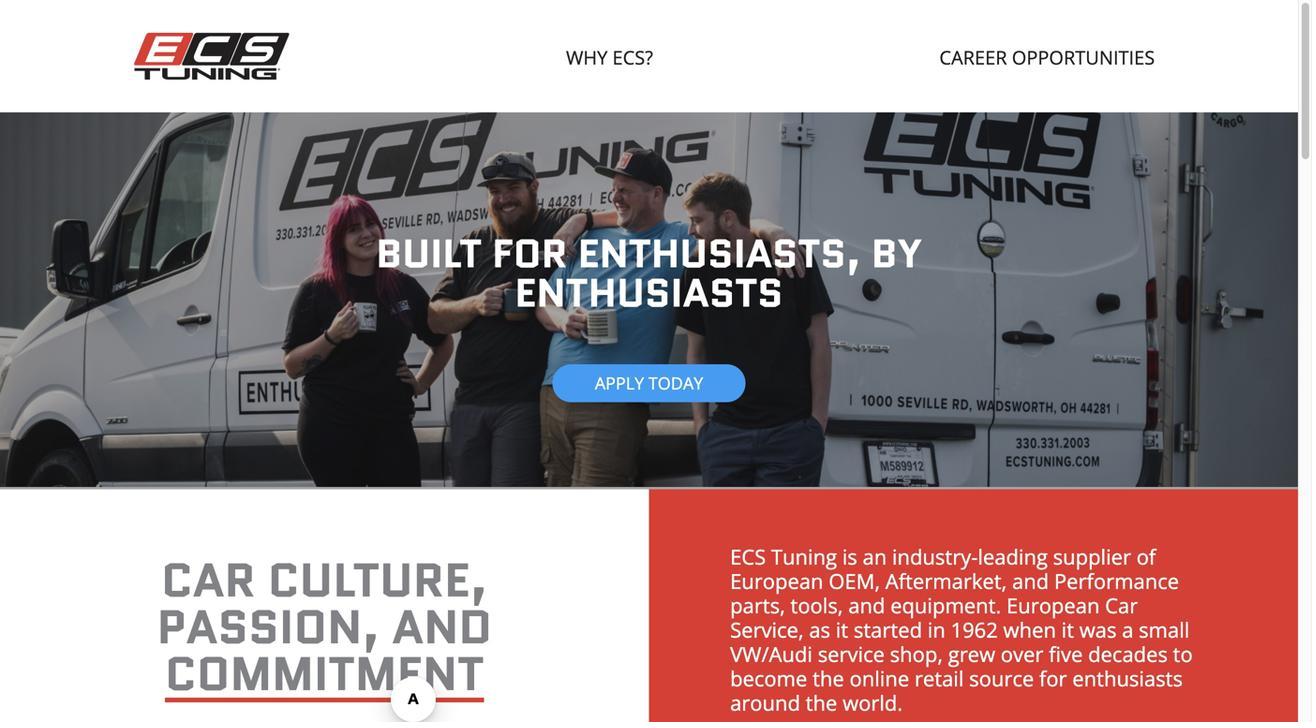 Task type: locate. For each thing, give the bounding box(es) containing it.
service,
[[730, 616, 804, 644]]

it right as
[[836, 616, 848, 644]]

leading
[[978, 543, 1048, 571]]

apply today link
[[553, 365, 745, 403]]

it
[[836, 616, 848, 644], [1062, 616, 1074, 644]]

european up service,
[[730, 568, 823, 596]]

culture,
[[268, 547, 488, 614]]

vw/audi
[[730, 641, 813, 669]]

today
[[649, 372, 703, 395]]

become
[[730, 665, 807, 693]]

online
[[850, 665, 909, 693]]

why
[[566, 44, 608, 70]]

enthusiasts inside built for enthusiasts, by enthusiasts
[[515, 265, 783, 322]]

enthusiasts up apply today
[[515, 265, 783, 322]]

1 horizontal spatial it
[[1062, 616, 1074, 644]]

0 horizontal spatial and
[[392, 594, 492, 661]]

supplier
[[1053, 543, 1131, 571]]

for inside built for enthusiasts, by enthusiasts
[[492, 226, 568, 282]]

oem,
[[829, 568, 880, 596]]

built for enthusiasts, by enthusiasts
[[376, 226, 922, 322]]

0 horizontal spatial european
[[730, 568, 823, 596]]

car
[[1105, 592, 1138, 620]]

european up five at the bottom of page
[[1007, 592, 1100, 620]]

enthusiasts inside ecs tuning is an industry-leading supplier of european oem,             aftermarket, and performance parts, tools, and equipment. european             car service, as it started in 1962 when it was a small vw/audi             service shop, grew over five decades to become the online retail             source for enthusiasts around the world.
[[1073, 665, 1183, 693]]

world.
[[843, 689, 903, 718]]

apply today
[[595, 372, 703, 395]]

shop,
[[890, 641, 943, 669]]

grew
[[948, 641, 996, 669]]

1 horizontal spatial enthusiasts
[[1073, 665, 1183, 693]]

car
[[161, 547, 256, 614]]

it left was
[[1062, 616, 1074, 644]]

of
[[1137, 543, 1156, 571]]

parts,
[[730, 592, 785, 620]]

1 horizontal spatial european
[[1007, 592, 1100, 620]]

small
[[1139, 616, 1190, 644]]

1 vertical spatial enthusiasts
[[1073, 665, 1183, 693]]

ecs tuning is an industry-leading supplier of european oem,             aftermarket, and performance parts, tools, and equipment. european             car service, as it started in 1962 when it was a small vw/audi             service shop, grew over five decades to become the online retail             source for enthusiasts around the world.
[[730, 543, 1193, 718]]

and
[[1012, 568, 1049, 596], [849, 592, 885, 620], [392, 594, 492, 661]]

when
[[1003, 616, 1056, 644]]

service
[[818, 641, 885, 669]]

0 horizontal spatial for
[[492, 226, 568, 282]]

0 horizontal spatial it
[[836, 616, 848, 644]]

why ecs? link
[[557, 35, 663, 79]]

apply
[[595, 372, 644, 395]]

was
[[1080, 616, 1117, 644]]

1 horizontal spatial for
[[1039, 665, 1067, 693]]

aftermarket,
[[886, 568, 1007, 596]]

ecs
[[730, 543, 766, 571]]

european
[[730, 568, 823, 596], [1007, 592, 1100, 620]]

0 vertical spatial for
[[492, 226, 568, 282]]

apply today button
[[553, 365, 745, 403]]

tools,
[[791, 592, 843, 620]]

the
[[813, 665, 844, 693], [806, 689, 837, 718]]

why ecs?
[[566, 44, 653, 70]]

for
[[492, 226, 568, 282], [1039, 665, 1067, 693]]

performance
[[1054, 568, 1179, 596]]

retail
[[915, 665, 964, 693]]

0 vertical spatial enthusiasts
[[515, 265, 783, 322]]

enthusiasts
[[515, 265, 783, 322], [1073, 665, 1183, 693]]

built
[[376, 226, 482, 282]]

enthusiasts down "a"
[[1073, 665, 1183, 693]]

0 horizontal spatial enthusiasts
[[515, 265, 783, 322]]

1 vertical spatial for
[[1039, 665, 1067, 693]]



Task type: vqa. For each thing, say whether or not it's contained in the screenshot.
The Ecs
yes



Task type: describe. For each thing, give the bounding box(es) containing it.
1 horizontal spatial and
[[849, 592, 885, 620]]

commitment
[[165, 641, 484, 708]]

is
[[842, 543, 857, 571]]

1962
[[951, 616, 998, 644]]

enthusiasts,
[[578, 226, 861, 282]]

career
[[940, 44, 1007, 70]]

over
[[1001, 641, 1044, 669]]

an
[[863, 543, 887, 571]]

tuning
[[771, 543, 837, 571]]

career opportunities link
[[930, 35, 1164, 79]]

as
[[809, 616, 831, 644]]

car culture, passion, and
[[157, 547, 492, 661]]

career opportunities
[[940, 44, 1155, 70]]

ecs?
[[613, 44, 653, 70]]

industry-
[[892, 543, 978, 571]]

a
[[1122, 616, 1134, 644]]

five
[[1049, 641, 1083, 669]]

by
[[872, 226, 922, 282]]

source
[[969, 665, 1034, 693]]

2 horizontal spatial and
[[1012, 568, 1049, 596]]

decades
[[1088, 641, 1168, 669]]

to
[[1173, 641, 1193, 669]]

started
[[854, 616, 922, 644]]

equipment.
[[891, 592, 1001, 620]]

1 it from the left
[[836, 616, 848, 644]]

around
[[730, 689, 800, 718]]

opportunities
[[1012, 44, 1155, 70]]

in
[[928, 616, 946, 644]]

the left 'world.'
[[806, 689, 837, 718]]

passion,
[[157, 594, 380, 661]]

2 it from the left
[[1062, 616, 1074, 644]]

for inside ecs tuning is an industry-leading supplier of european oem,             aftermarket, and performance parts, tools, and equipment. european             car service, as it started in 1962 when it was a small vw/audi             service shop, grew over five decades to become the online retail             source for enthusiasts around the world.
[[1039, 665, 1067, 693]]

the down as
[[813, 665, 844, 693]]

and inside car culture, passion, and
[[392, 594, 492, 661]]



